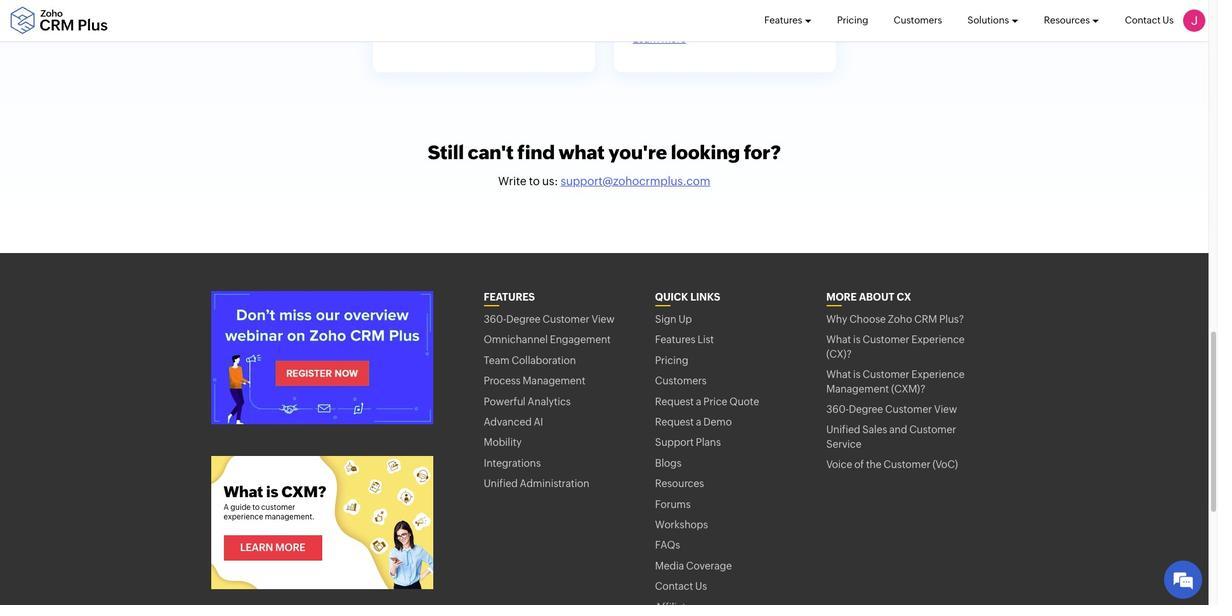 Task type: locate. For each thing, give the bounding box(es) containing it.
zoho crmplus logo image
[[10, 7, 108, 35]]

0 vertical spatial contact us link
[[1125, 0, 1174, 41]]

learn more
[[633, 33, 686, 45], [240, 542, 305, 554]]

2 vertical spatial features
[[655, 334, 696, 346]]

management.
[[265, 513, 315, 522]]

contact us link down coverage
[[655, 577, 795, 597]]

2 request from the top
[[655, 416, 694, 428]]

1 vertical spatial a
[[696, 416, 701, 428]]

sign
[[655, 313, 677, 326]]

1 vertical spatial 360-degree customer view link
[[826, 400, 966, 420]]

1 horizontal spatial features
[[655, 334, 696, 346]]

1 horizontal spatial degree
[[849, 404, 883, 416]]

1 horizontal spatial 360-degree customer view
[[826, 404, 957, 416]]

resources link
[[1044, 0, 1100, 41], [655, 474, 795, 495]]

2 experience from the top
[[912, 369, 965, 381]]

a left 'demo'
[[696, 416, 701, 428]]

1 horizontal spatial unified
[[826, 424, 860, 436]]

more
[[826, 291, 857, 303]]

resources
[[1044, 15, 1090, 25], [655, 478, 704, 490]]

0 vertical spatial learn more
[[633, 33, 686, 45]]

media coverage link
[[655, 556, 795, 577]]

0 vertical spatial 360-degree customer view link
[[484, 310, 623, 330]]

unified for unified sales and customer service
[[826, 424, 860, 436]]

powerful analytics
[[484, 396, 571, 408]]

write to us: support@zohocrmplus.com
[[498, 175, 710, 188]]

is inside what is customer experience management (cxm)?
[[853, 369, 861, 381]]

0 horizontal spatial contact us
[[655, 581, 707, 593]]

powerful analytics link
[[484, 392, 623, 412]]

and
[[889, 424, 907, 436]]

0 horizontal spatial 360-
[[484, 313, 506, 326]]

1 vertical spatial pricing
[[655, 355, 688, 367]]

unified
[[826, 424, 860, 436], [484, 478, 518, 490]]

what inside what is customer experience management (cxm)?
[[826, 369, 851, 381]]

what is cxm? a guide to customer experience management.
[[224, 483, 326, 522]]

1 horizontal spatial learn
[[633, 33, 659, 45]]

360-degree customer view link up and
[[826, 400, 966, 420]]

degree up omnichannel
[[506, 313, 541, 326]]

contact us
[[1125, 15, 1174, 25], [655, 581, 707, 593]]

0 vertical spatial is
[[853, 334, 861, 346]]

what is customer experience (cx)? link
[[826, 330, 966, 365]]

cxm?
[[281, 483, 326, 500]]

learn
[[633, 33, 659, 45], [240, 542, 273, 554]]

experience for what is customer experience management (cxm)?
[[912, 369, 965, 381]]

0 horizontal spatial degree
[[506, 313, 541, 326]]

to left us:
[[529, 175, 540, 188]]

cx
[[897, 291, 911, 303]]

a
[[696, 396, 701, 408], [696, 416, 701, 428]]

integrations link
[[484, 454, 623, 474]]

experience down crm
[[912, 334, 965, 346]]

contact us down media
[[655, 581, 707, 593]]

1 vertical spatial us
[[695, 581, 707, 593]]

up
[[679, 313, 692, 326]]

contact us link left james peterson icon in the top of the page
[[1125, 0, 1174, 41]]

customer
[[543, 313, 590, 326], [863, 334, 910, 346], [863, 369, 910, 381], [885, 404, 932, 416], [909, 424, 956, 436], [884, 459, 931, 471]]

blogs
[[655, 457, 682, 469]]

request for request a demo
[[655, 416, 694, 428]]

1 horizontal spatial resources
[[1044, 15, 1090, 25]]

management down the "(cx)?"
[[826, 383, 889, 395]]

1 horizontal spatial pricing
[[837, 15, 868, 25]]

what for what is customer experience (cx)?
[[826, 334, 851, 346]]

0 vertical spatial request
[[655, 396, 694, 408]]

0 vertical spatial a
[[696, 396, 701, 408]]

unified sales and customer service
[[826, 424, 956, 450]]

unified down "integrations" on the left bottom of page
[[484, 478, 518, 490]]

to right guide
[[252, 503, 260, 512]]

request up support
[[655, 416, 694, 428]]

2 a from the top
[[696, 416, 701, 428]]

1 request from the top
[[655, 396, 694, 408]]

1 vertical spatial request
[[655, 416, 694, 428]]

crm
[[914, 313, 937, 326]]

pricing
[[837, 15, 868, 25], [655, 355, 688, 367]]

0 vertical spatial view
[[592, 313, 615, 326]]

advanced ai
[[484, 416, 543, 428]]

1 horizontal spatial management
[[826, 383, 889, 395]]

1 horizontal spatial contact us
[[1125, 15, 1174, 25]]

customer down "why choose zoho crm plus?" "link"
[[863, 334, 910, 346]]

360-degree customer view link up omnichannel engagement
[[484, 310, 623, 330]]

1 vertical spatial customers
[[655, 375, 707, 387]]

us left james peterson icon in the top of the page
[[1163, 15, 1174, 25]]

0 vertical spatial 360-
[[484, 313, 506, 326]]

is inside what is cxm? a guide to customer experience management.
[[266, 483, 278, 500]]

features for features link
[[764, 15, 802, 25]]

2 vertical spatial what
[[224, 483, 263, 500]]

360-
[[484, 313, 506, 326], [826, 404, 849, 416]]

experience up (cxm)?
[[912, 369, 965, 381]]

0 horizontal spatial unified
[[484, 478, 518, 490]]

0 horizontal spatial us
[[695, 581, 707, 593]]

support
[[655, 437, 694, 449]]

0 horizontal spatial management
[[523, 375, 585, 387]]

0 vertical spatial degree
[[506, 313, 541, 326]]

1 experience from the top
[[912, 334, 965, 346]]

is inside what is customer experience (cx)?
[[853, 334, 861, 346]]

1 vertical spatial contact us
[[655, 581, 707, 593]]

1 vertical spatial is
[[853, 369, 861, 381]]

1 vertical spatial learn
[[240, 542, 273, 554]]

what up the "(cx)?"
[[826, 334, 851, 346]]

view up (voc)
[[934, 404, 957, 416]]

quote
[[729, 396, 759, 408]]

is down choose
[[853, 334, 861, 346]]

2 vertical spatial is
[[266, 483, 278, 500]]

request up request a demo
[[655, 396, 694, 408]]

management down team collaboration link
[[523, 375, 585, 387]]

customer down unified sales and customer service link
[[884, 459, 931, 471]]

forums
[[655, 498, 691, 510]]

0 horizontal spatial 360-degree customer view
[[484, 313, 615, 326]]

1 vertical spatial experience
[[912, 369, 965, 381]]

unified administration
[[484, 478, 590, 490]]

view up 'engagement'
[[592, 313, 615, 326]]

unified administration link
[[484, 474, 623, 495]]

workshops
[[655, 519, 708, 531]]

contact down media
[[655, 581, 693, 593]]

process management link
[[484, 371, 623, 392]]

0 horizontal spatial learn
[[240, 542, 273, 554]]

choose
[[849, 313, 886, 326]]

1 vertical spatial degree
[[849, 404, 883, 416]]

degree up sales
[[849, 404, 883, 416]]

is for management
[[853, 369, 861, 381]]

0 vertical spatial what
[[826, 334, 851, 346]]

0 horizontal spatial customers
[[655, 375, 707, 387]]

1 horizontal spatial more
[[662, 33, 686, 45]]

1 vertical spatial resources link
[[655, 474, 795, 495]]

experience inside what is customer experience (cx)?
[[912, 334, 965, 346]]

2 horizontal spatial features
[[764, 15, 802, 25]]

unified up service
[[826, 424, 860, 436]]

0 horizontal spatial pricing link
[[655, 351, 795, 371]]

0 vertical spatial pricing
[[837, 15, 868, 25]]

1 vertical spatial resources
[[655, 478, 704, 490]]

unified inside the unified sales and customer service
[[826, 424, 860, 436]]

1 horizontal spatial pricing link
[[837, 0, 868, 41]]

what down the "(cx)?"
[[826, 369, 851, 381]]

a
[[224, 503, 229, 512]]

what up guide
[[224, 483, 263, 500]]

0 vertical spatial more
[[662, 33, 686, 45]]

write
[[498, 175, 527, 188]]

0 vertical spatial pricing link
[[837, 0, 868, 41]]

customer up (cxm)?
[[863, 369, 910, 381]]

360- up omnichannel
[[484, 313, 506, 326]]

360-degree customer view
[[484, 313, 615, 326], [826, 404, 957, 416]]

contact left james peterson icon in the top of the page
[[1125, 15, 1161, 25]]

is down what is customer experience (cx)?
[[853, 369, 861, 381]]

omnichannel
[[484, 334, 548, 346]]

360- up service
[[826, 404, 849, 416]]

1 horizontal spatial to
[[529, 175, 540, 188]]

1 vertical spatial customers link
[[655, 371, 795, 392]]

zoho
[[888, 313, 912, 326]]

0 horizontal spatial to
[[252, 503, 260, 512]]

1 horizontal spatial customers
[[894, 15, 942, 25]]

1 vertical spatial view
[[934, 404, 957, 416]]

what for what is customer experience management (cxm)?
[[826, 369, 851, 381]]

1 vertical spatial to
[[252, 503, 260, 512]]

customer right and
[[909, 424, 956, 436]]

contact us left james peterson icon in the top of the page
[[1125, 15, 1174, 25]]

0 horizontal spatial resources
[[655, 478, 704, 490]]

1 vertical spatial 360-
[[826, 404, 849, 416]]

1 vertical spatial unified
[[484, 478, 518, 490]]

1 vertical spatial 360-degree customer view
[[826, 404, 957, 416]]

1 horizontal spatial us
[[1163, 15, 1174, 25]]

1 horizontal spatial view
[[934, 404, 957, 416]]

0 vertical spatial customers link
[[894, 0, 942, 41]]

360-degree customer view up and
[[826, 404, 957, 416]]

what
[[826, 334, 851, 346], [826, 369, 851, 381], [224, 483, 263, 500]]

0 horizontal spatial more
[[275, 542, 305, 554]]

0 horizontal spatial contact
[[655, 581, 693, 593]]

0 vertical spatial us
[[1163, 15, 1174, 25]]

1 a from the top
[[696, 396, 701, 408]]

0 horizontal spatial features
[[484, 291, 535, 303]]

experience for what is customer experience (cx)?
[[912, 334, 965, 346]]

1 horizontal spatial resources link
[[1044, 0, 1100, 41]]

customers
[[894, 15, 942, 25], [655, 375, 707, 387]]

1 vertical spatial features
[[484, 291, 535, 303]]

what is customer experience management (cxm)?
[[826, 369, 965, 395]]

james peterson image
[[1183, 10, 1205, 32]]

quick links
[[655, 291, 720, 303]]

request a demo
[[655, 416, 732, 428]]

pricing link
[[837, 0, 868, 41], [655, 351, 795, 371]]

experience inside what is customer experience management (cxm)?
[[912, 369, 965, 381]]

1 vertical spatial what
[[826, 369, 851, 381]]

0 vertical spatial experience
[[912, 334, 965, 346]]

list
[[698, 334, 714, 346]]

0 horizontal spatial customers link
[[655, 371, 795, 392]]

360-degree customer view link
[[484, 310, 623, 330], [826, 400, 966, 420]]

demo
[[703, 416, 732, 428]]

0 vertical spatial resources
[[1044, 15, 1090, 25]]

0 horizontal spatial resources link
[[655, 474, 795, 495]]

0 vertical spatial features
[[764, 15, 802, 25]]

0 horizontal spatial contact us link
[[655, 577, 795, 597]]

0 horizontal spatial learn more
[[240, 542, 305, 554]]

0 vertical spatial unified
[[826, 424, 860, 436]]

1 horizontal spatial contact
[[1125, 15, 1161, 25]]

resources for topmost the resources link
[[1044, 15, 1090, 25]]

0 vertical spatial to
[[529, 175, 540, 188]]

0 horizontal spatial view
[[592, 313, 615, 326]]

quick
[[655, 291, 688, 303]]

360-degree customer view up omnichannel engagement
[[484, 313, 615, 326]]

you're
[[608, 142, 667, 164]]

media coverage
[[655, 560, 732, 572]]

us down media coverage
[[695, 581, 707, 593]]

1 vertical spatial more
[[275, 542, 305, 554]]

0 vertical spatial contact us
[[1125, 15, 1174, 25]]

1 horizontal spatial 360-
[[826, 404, 849, 416]]

1 vertical spatial contact
[[655, 581, 693, 593]]

features list
[[655, 334, 714, 346]]

customer up omnichannel engagement link
[[543, 313, 590, 326]]

0 vertical spatial learn
[[633, 33, 659, 45]]

0 vertical spatial customers
[[894, 15, 942, 25]]

us
[[1163, 15, 1174, 25], [695, 581, 707, 593]]

what inside what is customer experience (cx)?
[[826, 334, 851, 346]]

is up customer
[[266, 483, 278, 500]]

to
[[529, 175, 540, 188], [252, 503, 260, 512]]

us:
[[542, 175, 558, 188]]

a left price
[[696, 396, 701, 408]]

support@zohocrmplus.com link
[[561, 175, 710, 188]]



Task type: describe. For each thing, give the bounding box(es) containing it.
0 vertical spatial 360-degree customer view
[[484, 313, 615, 326]]

process management
[[484, 375, 585, 387]]

unified for unified administration
[[484, 478, 518, 490]]

process
[[484, 375, 521, 387]]

experience
[[224, 513, 263, 522]]

sales
[[862, 424, 887, 436]]

advanced ai link
[[484, 412, 623, 433]]

price
[[703, 396, 727, 408]]

team collaboration link
[[484, 351, 623, 371]]

voice
[[826, 459, 852, 471]]

1 horizontal spatial 360-degree customer view link
[[826, 400, 966, 420]]

mobility link
[[484, 433, 623, 454]]

integrations
[[484, 457, 541, 469]]

guide
[[230, 503, 251, 512]]

1 horizontal spatial contact us link
[[1125, 0, 1174, 41]]

support plans
[[655, 437, 721, 449]]

can't
[[468, 142, 514, 164]]

still can't find what you're looking for?
[[428, 142, 781, 164]]

solutions
[[968, 15, 1009, 25]]

engagement
[[550, 334, 611, 346]]

1 horizontal spatial customers link
[[894, 0, 942, 41]]

request a price quote link
[[655, 392, 795, 412]]

request for request a price quote
[[655, 396, 694, 408]]

faqs
[[655, 540, 680, 552]]

team collaboration
[[484, 355, 576, 367]]

what is customer experience (cx)?
[[826, 334, 965, 360]]

what is customer experience management (cxm)? link
[[826, 365, 966, 400]]

features link
[[764, 0, 812, 41]]

0 vertical spatial resources link
[[1044, 0, 1100, 41]]

plus?
[[939, 313, 964, 326]]

customer inside the unified sales and customer service
[[909, 424, 956, 436]]

resources for left the resources link
[[655, 478, 704, 490]]

advanced
[[484, 416, 532, 428]]

1 horizontal spatial learn more
[[633, 33, 686, 45]]

still
[[428, 142, 464, 164]]

omnichannel engagement
[[484, 334, 611, 346]]

blogs link
[[655, 454, 795, 474]]

sign up link
[[655, 310, 795, 330]]

(voc)
[[933, 459, 958, 471]]

links
[[691, 291, 720, 303]]

sign up
[[655, 313, 692, 326]]

the
[[866, 459, 882, 471]]

1 vertical spatial learn more
[[240, 542, 305, 554]]

zoho crm plus webinars image
[[211, 291, 433, 425]]

what
[[559, 142, 605, 164]]

why
[[826, 313, 847, 326]]

request a demo link
[[655, 412, 795, 433]]

unified sales and customer service link
[[826, 420, 966, 455]]

administration
[[520, 478, 590, 490]]

service
[[826, 438, 862, 450]]

media
[[655, 560, 684, 572]]

of
[[854, 459, 864, 471]]

team
[[484, 355, 510, 367]]

voice of the customer (voc) link
[[826, 455, 966, 476]]

looking
[[671, 142, 740, 164]]

customer
[[261, 503, 295, 512]]

customer inside what is customer experience management (cxm)?
[[863, 369, 910, 381]]

features for features list
[[655, 334, 696, 346]]

why choose zoho crm plus? link
[[826, 310, 966, 330]]

a for demo
[[696, 416, 701, 428]]

0 horizontal spatial 360-degree customer view link
[[484, 310, 623, 330]]

plans
[[696, 437, 721, 449]]

workshops link
[[655, 515, 795, 536]]

more about cx
[[826, 291, 911, 303]]

what inside what is cxm? a guide to customer experience management.
[[224, 483, 263, 500]]

1 vertical spatial contact us link
[[655, 577, 795, 597]]

mobility
[[484, 437, 522, 449]]

support plans link
[[655, 433, 795, 454]]

is for guide
[[266, 483, 278, 500]]

powerful
[[484, 396, 526, 408]]

customer down (cxm)?
[[885, 404, 932, 416]]

collaboration
[[512, 355, 576, 367]]

support@zohocrmplus.com
[[561, 175, 710, 188]]

faqs link
[[655, 536, 795, 556]]

coverage
[[686, 560, 732, 572]]

(cxm)?
[[891, 383, 926, 395]]

about
[[859, 291, 895, 303]]

is for (cx)?
[[853, 334, 861, 346]]

0 horizontal spatial pricing
[[655, 355, 688, 367]]

analytics
[[528, 396, 571, 408]]

1 vertical spatial pricing link
[[655, 351, 795, 371]]

voice of the customer (voc)
[[826, 459, 958, 471]]

forums link
[[655, 495, 795, 515]]

0 vertical spatial contact
[[1125, 15, 1161, 25]]

omnichannel engagement link
[[484, 330, 623, 351]]

ai
[[534, 416, 543, 428]]

features list link
[[655, 330, 795, 351]]

solutions link
[[968, 0, 1019, 41]]

for?
[[744, 142, 781, 164]]

customer inside what is customer experience (cx)?
[[863, 334, 910, 346]]

request a price quote
[[655, 396, 759, 408]]

find
[[517, 142, 555, 164]]

to inside what is cxm? a guide to customer experience management.
[[252, 503, 260, 512]]

a for price
[[696, 396, 701, 408]]

management inside what is customer experience management (cxm)?
[[826, 383, 889, 395]]

(cx)?
[[826, 348, 852, 360]]



Task type: vqa. For each thing, say whether or not it's contained in the screenshot.
the bottommost with
no



